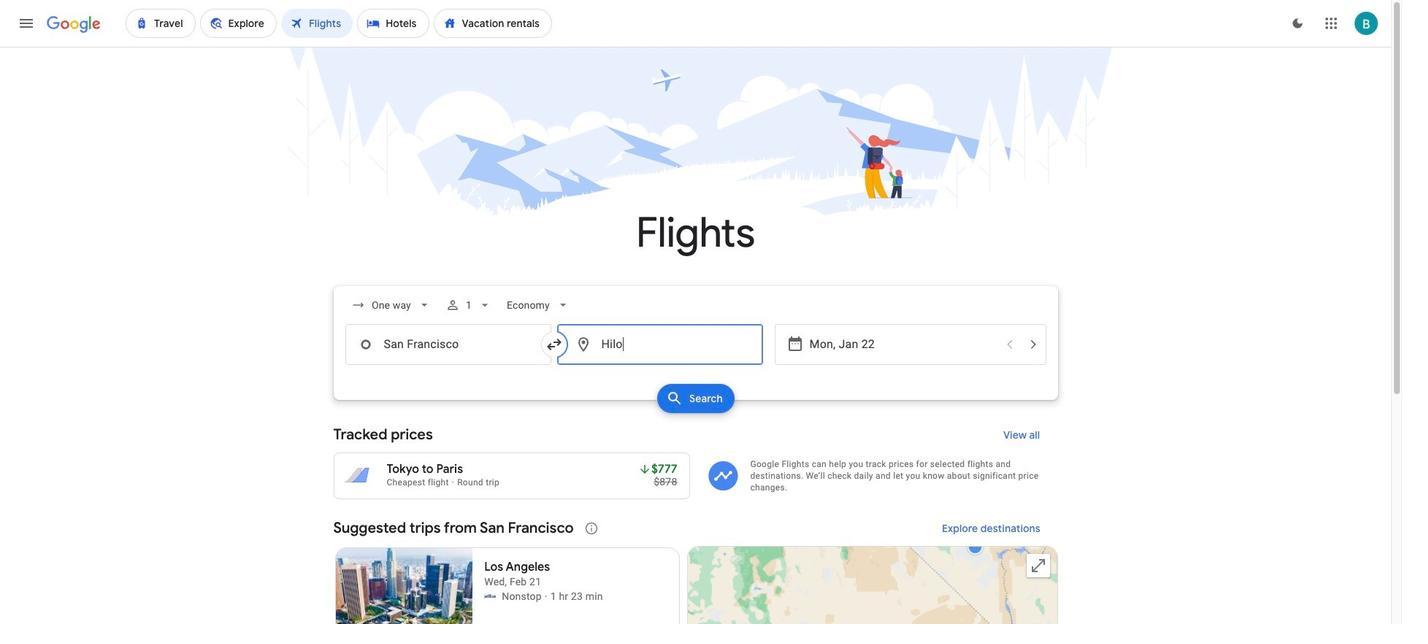 Task type: vqa. For each thing, say whether or not it's contained in the screenshot.
Hotels
no



Task type: describe. For each thing, give the bounding box(es) containing it.
Departure text field
[[810, 325, 997, 365]]

 image inside tracked prices region
[[452, 478, 455, 488]]

change appearance image
[[1281, 6, 1316, 41]]

777 US dollars text field
[[652, 463, 678, 477]]

swap origin and destination. image
[[545, 336, 563, 354]]

suggested trips from san francisco region
[[334, 511, 1058, 625]]

tracked prices region
[[334, 418, 1058, 500]]



Task type: locate. For each thing, give the bounding box(es) containing it.
None text field
[[345, 324, 551, 365]]

 image
[[545, 590, 548, 604]]

None field
[[345, 292, 437, 319], [502, 292, 577, 319], [345, 292, 437, 319], [502, 292, 577, 319]]

878 US dollars text field
[[654, 476, 678, 488]]

None text field
[[557, 324, 763, 365]]

Flight search field
[[322, 286, 1070, 418]]

 image
[[452, 478, 455, 488]]

none text field inside flight search field
[[345, 324, 551, 365]]

main menu image
[[18, 15, 35, 32]]

jetblue image
[[485, 591, 496, 603]]



